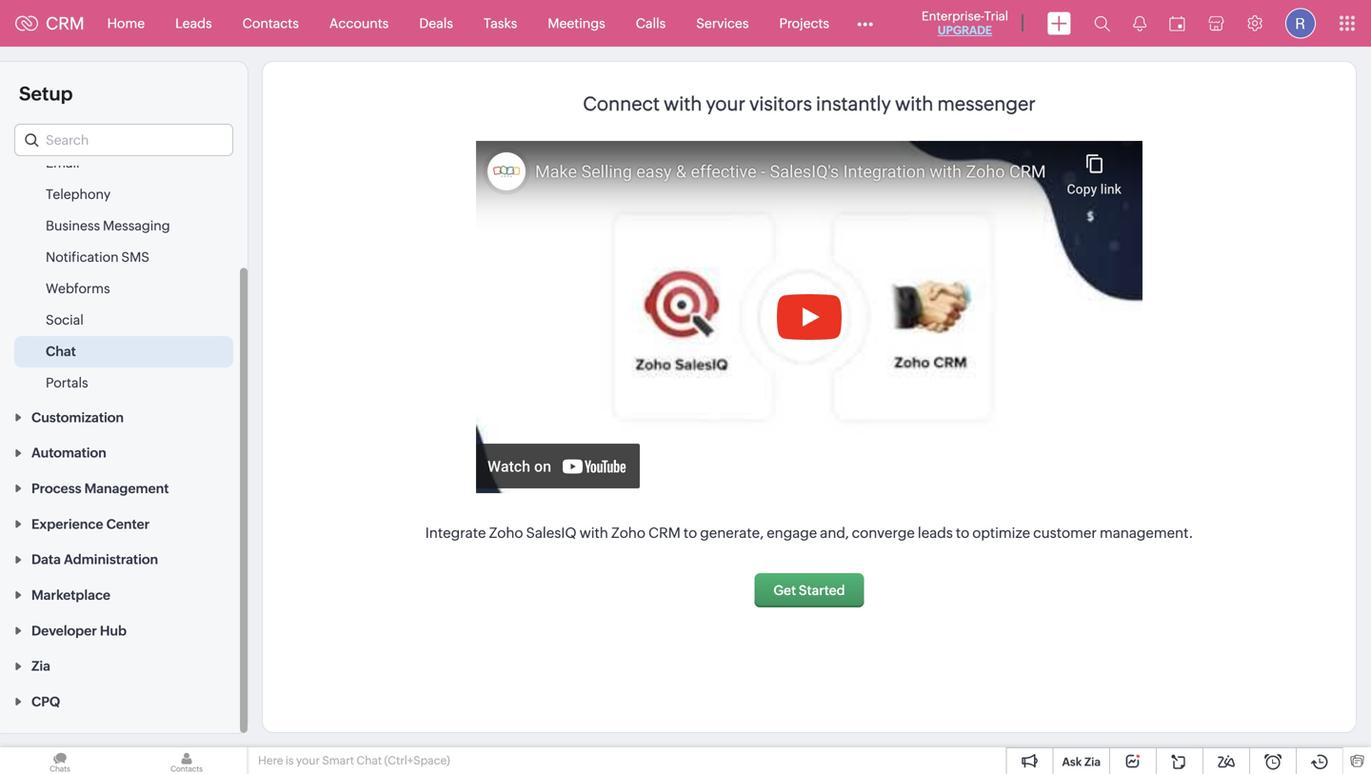 Task type: vqa. For each thing, say whether or not it's contained in the screenshot.
Search IMAGE
yes



Task type: locate. For each thing, give the bounding box(es) containing it.
crm
[[46, 14, 84, 33], [649, 525, 681, 542]]

meetings
[[548, 16, 606, 31]]

visitors
[[750, 93, 813, 115]]

cpq button
[[0, 684, 248, 719]]

with right instantly at the right top of the page
[[896, 93, 934, 115]]

to left generate, in the right of the page
[[684, 525, 698, 542]]

0 vertical spatial chat
[[46, 344, 76, 359]]

get started button
[[755, 574, 865, 608]]

automation button
[[0, 435, 248, 470]]

experience
[[31, 517, 103, 532]]

home
[[107, 16, 145, 31]]

1 vertical spatial your
[[296, 755, 320, 767]]

customization
[[31, 410, 124, 425]]

chats image
[[0, 748, 120, 775]]

marketplace button
[[0, 577, 248, 613]]

marketplace
[[31, 588, 111, 603]]

chat down social
[[46, 344, 76, 359]]

1 horizontal spatial zia
[[1085, 756, 1101, 769]]

profile element
[[1275, 0, 1328, 46]]

data
[[31, 552, 61, 567]]

0 vertical spatial zia
[[31, 659, 50, 674]]

trial
[[985, 9, 1009, 23]]

home link
[[92, 0, 160, 46]]

services
[[697, 16, 749, 31]]

contacts image
[[127, 748, 247, 775]]

zia up cpq
[[31, 659, 50, 674]]

region
[[0, 148, 248, 399]]

signals image
[[1134, 15, 1147, 31]]

administration
[[64, 552, 158, 567]]

1 vertical spatial crm
[[649, 525, 681, 542]]

1 vertical spatial zia
[[1085, 756, 1101, 769]]

zia
[[31, 659, 50, 674], [1085, 756, 1101, 769]]

zia right ask
[[1085, 756, 1101, 769]]

cpq
[[31, 695, 60, 710]]

1 horizontal spatial to
[[956, 525, 970, 542]]

zoho
[[489, 525, 524, 542], [612, 525, 646, 542]]

setup
[[19, 83, 73, 105]]

telephony link
[[46, 185, 111, 204]]

meetings link
[[533, 0, 621, 46]]

0 horizontal spatial zia
[[31, 659, 50, 674]]

1 horizontal spatial chat
[[357, 755, 382, 767]]

with
[[664, 93, 702, 115], [896, 93, 934, 115], [580, 525, 609, 542]]

hub
[[100, 623, 127, 639]]

integrate
[[426, 525, 486, 542]]

projects
[[780, 16, 830, 31]]

0 horizontal spatial to
[[684, 525, 698, 542]]

experience center
[[31, 517, 150, 532]]

zoho right salesiq
[[612, 525, 646, 542]]

chat right the smart
[[357, 755, 382, 767]]

0 horizontal spatial zoho
[[489, 525, 524, 542]]

2 horizontal spatial with
[[896, 93, 934, 115]]

experience center button
[[0, 506, 248, 541]]

2 to from the left
[[956, 525, 970, 542]]

crm right logo
[[46, 14, 84, 33]]

business messaging link
[[46, 216, 170, 235]]

Other Modules field
[[845, 8, 886, 39]]

ask zia
[[1063, 756, 1101, 769]]

converge
[[852, 525, 915, 542]]

0 vertical spatial crm
[[46, 14, 84, 33]]

leads link
[[160, 0, 227, 46]]

customization button
[[0, 399, 248, 435]]

notification sms link
[[46, 248, 150, 267]]

email
[[46, 155, 80, 171]]

1 horizontal spatial your
[[706, 93, 746, 115]]

signals element
[[1122, 0, 1158, 47]]

1 vertical spatial chat
[[357, 755, 382, 767]]

search element
[[1083, 0, 1122, 47]]

chat
[[46, 344, 76, 359], [357, 755, 382, 767]]

chat link
[[46, 342, 76, 361]]

notification
[[46, 250, 119, 265]]

process management
[[31, 481, 169, 496]]

your
[[706, 93, 746, 115], [296, 755, 320, 767]]

your for smart
[[296, 755, 320, 767]]

1 horizontal spatial zoho
[[612, 525, 646, 542]]

center
[[106, 517, 150, 532]]

to right the leads
[[956, 525, 970, 542]]

None field
[[14, 124, 233, 156]]

create menu element
[[1036, 0, 1083, 46]]

zoho left salesiq
[[489, 525, 524, 542]]

with right connect
[[664, 93, 702, 115]]

0 horizontal spatial crm
[[46, 14, 84, 33]]

logo image
[[15, 16, 38, 31]]

business messaging
[[46, 218, 170, 233]]

with right salesiq
[[580, 525, 609, 542]]

developer
[[31, 623, 97, 639]]

portals
[[46, 375, 88, 391]]

search image
[[1095, 15, 1111, 31]]

your left visitors
[[706, 93, 746, 115]]

contacts
[[243, 16, 299, 31]]

generate,
[[700, 525, 764, 542]]

to
[[684, 525, 698, 542], [956, 525, 970, 542]]

profile image
[[1286, 8, 1317, 39]]

0 horizontal spatial chat
[[46, 344, 76, 359]]

crm left generate, in the right of the page
[[649, 525, 681, 542]]

your right is
[[296, 755, 320, 767]]

0 vertical spatial your
[[706, 93, 746, 115]]

0 horizontal spatial your
[[296, 755, 320, 767]]

social link
[[46, 311, 84, 330]]



Task type: describe. For each thing, give the bounding box(es) containing it.
messenger
[[938, 93, 1036, 115]]

engage
[[767, 525, 818, 542]]

create menu image
[[1048, 12, 1072, 35]]

1 zoho from the left
[[489, 525, 524, 542]]

ask
[[1063, 756, 1082, 769]]

projects link
[[764, 0, 845, 46]]

leads
[[175, 16, 212, 31]]

customer
[[1034, 525, 1097, 542]]

sms
[[121, 250, 150, 265]]

automation
[[31, 446, 106, 461]]

chat inside region
[[46, 344, 76, 359]]

tasks link
[[469, 0, 533, 46]]

is
[[286, 755, 294, 767]]

1 horizontal spatial crm
[[649, 525, 681, 542]]

management
[[84, 481, 169, 496]]

social
[[46, 312, 84, 328]]

data administration button
[[0, 541, 248, 577]]

your for visitors
[[706, 93, 746, 115]]

accounts link
[[314, 0, 404, 46]]

services link
[[681, 0, 764, 46]]

2 zoho from the left
[[612, 525, 646, 542]]

leads
[[918, 525, 953, 542]]

here is your smart chat (ctrl+space)
[[258, 755, 450, 767]]

crm link
[[15, 14, 84, 33]]

zia button
[[0, 648, 248, 684]]

contacts link
[[227, 0, 314, 46]]

zia inside dropdown button
[[31, 659, 50, 674]]

developer hub
[[31, 623, 127, 639]]

calendar image
[[1170, 16, 1186, 31]]

accounts
[[329, 16, 389, 31]]

1 horizontal spatial with
[[664, 93, 702, 115]]

deals
[[419, 16, 453, 31]]

webforms
[[46, 281, 110, 296]]

(ctrl+space)
[[384, 755, 450, 767]]

enterprise-trial upgrade
[[922, 9, 1009, 37]]

integrate zoho salesiq with zoho crm to generate, engage and, converge leads to optimize customer management.
[[426, 525, 1194, 542]]

deals link
[[404, 0, 469, 46]]

business
[[46, 218, 100, 233]]

0 horizontal spatial with
[[580, 525, 609, 542]]

tasks
[[484, 16, 518, 31]]

get started
[[774, 583, 846, 598]]

region containing email
[[0, 148, 248, 399]]

webforms link
[[46, 279, 110, 298]]

get
[[774, 583, 797, 598]]

optimize
[[973, 525, 1031, 542]]

connect
[[583, 93, 660, 115]]

email link
[[46, 153, 80, 172]]

and,
[[820, 525, 849, 542]]

enterprise-
[[922, 9, 985, 23]]

process management button
[[0, 470, 248, 506]]

portals link
[[46, 373, 88, 393]]

smart
[[322, 755, 354, 767]]

notification sms
[[46, 250, 150, 265]]

salesiq
[[526, 525, 577, 542]]

data administration
[[31, 552, 158, 567]]

management.
[[1100, 525, 1194, 542]]

upgrade
[[938, 24, 993, 37]]

process
[[31, 481, 82, 496]]

messaging
[[103, 218, 170, 233]]

telephony
[[46, 187, 111, 202]]

here
[[258, 755, 283, 767]]

Search text field
[[15, 125, 232, 155]]

developer hub button
[[0, 613, 248, 648]]

instantly
[[816, 93, 892, 115]]

started
[[799, 583, 846, 598]]

calls
[[636, 16, 666, 31]]

connect with your visitors instantly with messenger
[[583, 93, 1036, 115]]

calls link
[[621, 0, 681, 46]]

1 to from the left
[[684, 525, 698, 542]]



